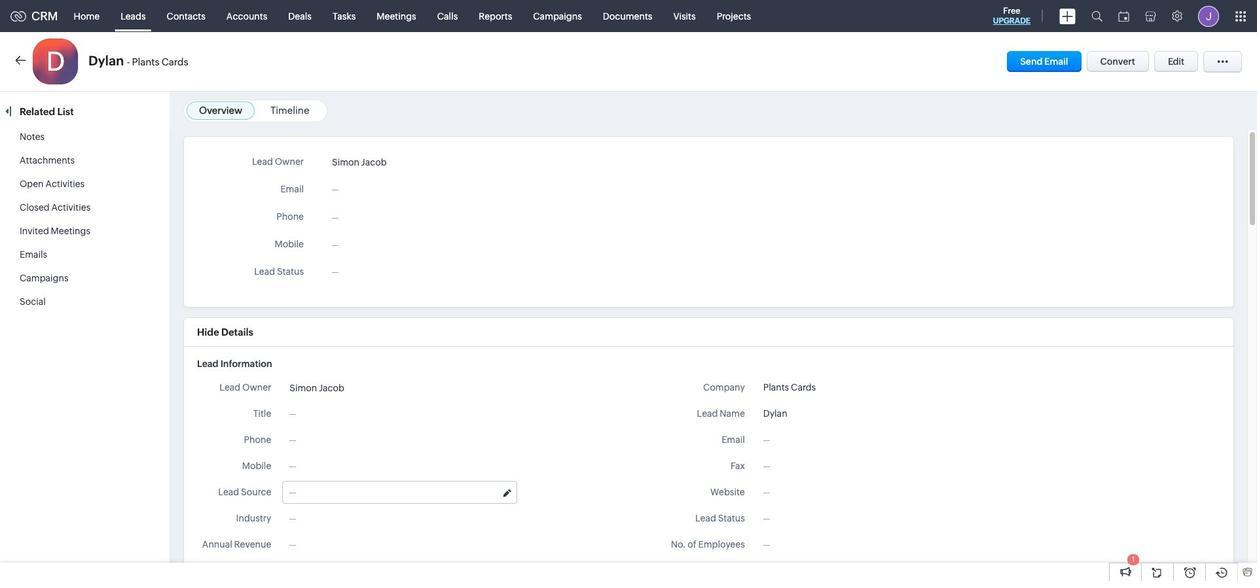 Task type: vqa. For each thing, say whether or not it's contained in the screenshot.
Profile element
yes



Task type: locate. For each thing, give the bounding box(es) containing it.
search image
[[1092, 10, 1103, 22]]

search element
[[1084, 0, 1111, 32]]

profile image
[[1199, 6, 1220, 27]]

logo image
[[10, 11, 26, 21]]

profile element
[[1191, 0, 1228, 32]]

create menu element
[[1052, 0, 1084, 32]]



Task type: describe. For each thing, give the bounding box(es) containing it.
create menu image
[[1060, 8, 1076, 24]]

calendar image
[[1119, 11, 1130, 21]]



